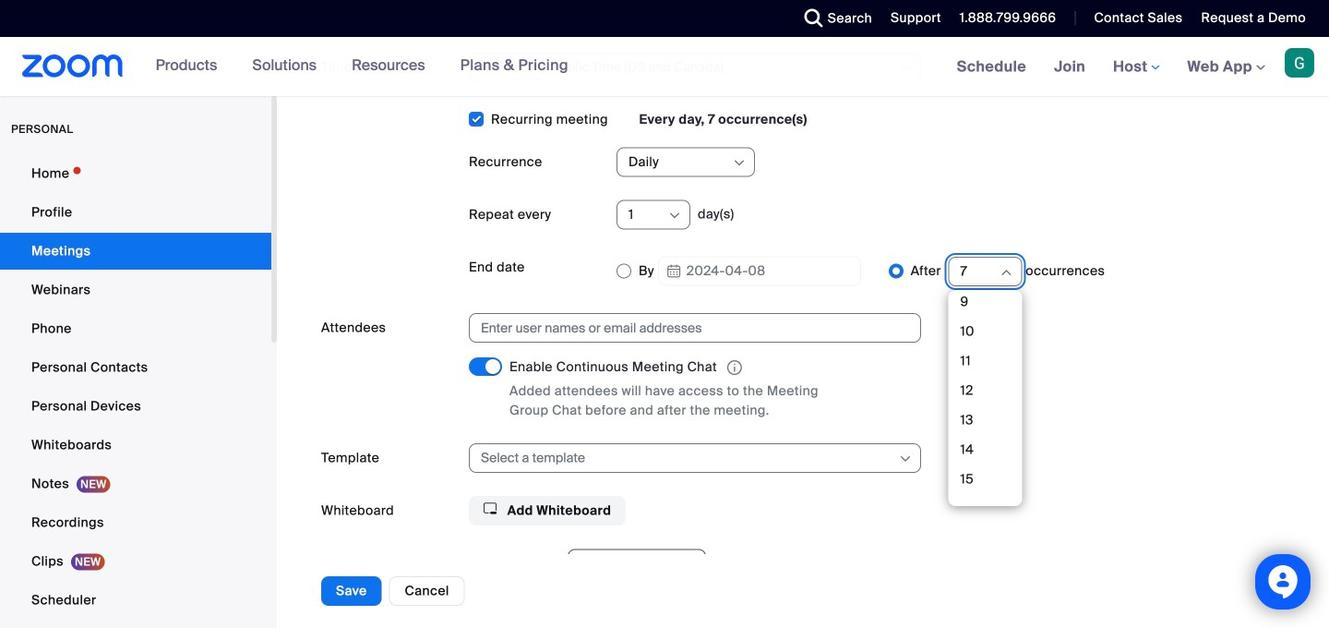 Task type: vqa. For each thing, say whether or not it's contained in the screenshot.
Zoom Logo
yes



Task type: describe. For each thing, give the bounding box(es) containing it.
personal menu menu
[[0, 155, 272, 628]]

meetings navigation
[[944, 37, 1330, 97]]

0 vertical spatial show options image
[[732, 156, 747, 170]]

Persistent Chat, enter email address,Enter user names or email addresses text field
[[481, 314, 893, 342]]



Task type: locate. For each thing, give the bounding box(es) containing it.
learn more about enable continuous meeting chat image
[[722, 359, 748, 376]]

banner
[[0, 37, 1330, 97]]

select meeting template text field
[[481, 444, 898, 472]]

zoom logo image
[[22, 54, 123, 78]]

Date Picker text field
[[658, 256, 862, 286]]

show options image
[[732, 156, 747, 170], [668, 208, 683, 223]]

1 horizontal spatial show options image
[[732, 156, 747, 170]]

option group
[[617, 51, 1286, 628]]

application
[[510, 358, 861, 378]]

profile picture image
[[1286, 48, 1315, 78]]

add whiteboard image
[[484, 502, 497, 515]]

product information navigation
[[142, 37, 583, 96]]

group
[[469, 549, 1286, 628]]

1 vertical spatial show options image
[[668, 208, 683, 223]]

list box
[[954, 51, 1018, 628]]

0 horizontal spatial show options image
[[668, 208, 683, 223]]



